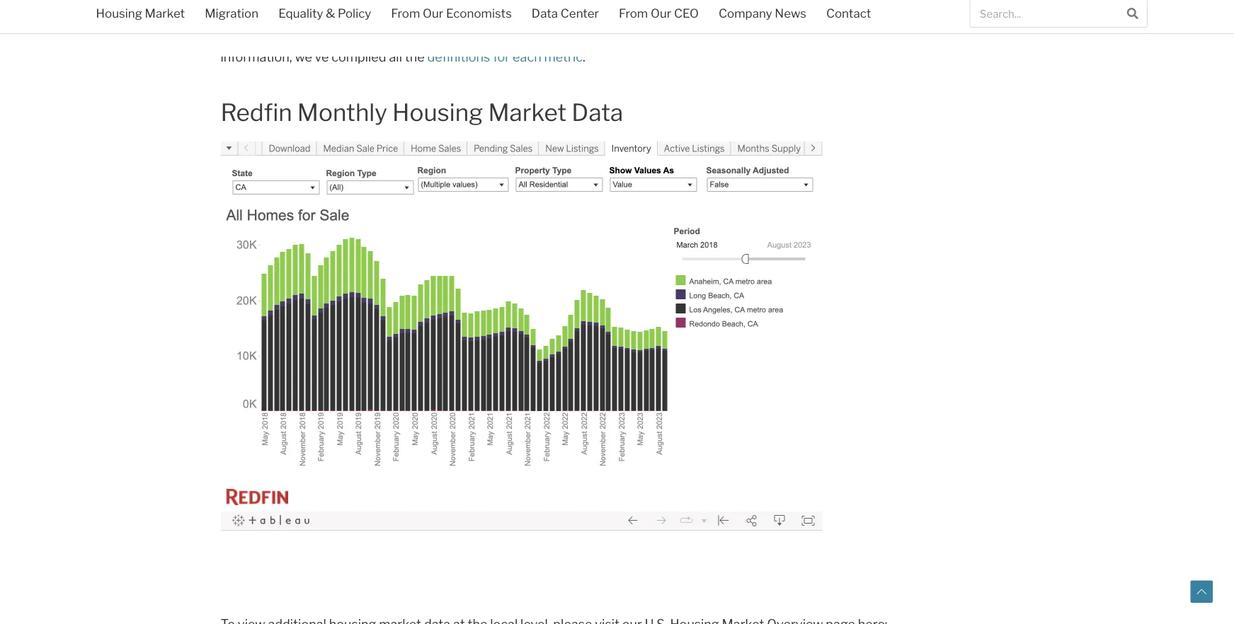 Task type: vqa. For each thing, say whether or not it's contained in the screenshot.
ARE
yes



Task type: locate. For each thing, give the bounding box(es) containing it.
metropolitan
[[815, 0, 891, 3]]

or down viewed
[[581, 29, 594, 44]]

1 vertical spatial data
[[572, 98, 623, 127]]

or
[[529, 0, 541, 3], [928, 8, 940, 24], [581, 29, 594, 44]]

any
[[757, 8, 778, 24]]

2 horizontal spatial or
[[928, 8, 940, 24]]

be
[[549, 8, 564, 24]]

and
[[923, 0, 945, 3], [482, 8, 504, 24]]

definitions,
[[299, 29, 365, 44]]

from for from our economists
[[391, 6, 420, 21]]

1 vertical spatial and
[[482, 8, 504, 24]]

by up concerns
[[798, 0, 812, 3]]

0 vertical spatial metric
[[258, 29, 296, 44]]

redfin monthly housing market data
[[221, 98, 623, 127]]

0 vertical spatial here
[[268, 0, 295, 3]]

0 horizontal spatial the
[[405, 49, 425, 64]]

. down viewed
[[583, 49, 585, 64]]

0 horizontal spatial metric
[[258, 29, 296, 44]]

if
[[689, 8, 698, 24]]

econdata@redfin.com
[[449, 29, 578, 44]]

0 vertical spatial .
[[937, 29, 939, 44]]

metric down this
[[258, 29, 296, 44]]

1 vertical spatial here
[[910, 29, 937, 44]]

here left for
[[910, 29, 937, 44]]

here up this
[[268, 0, 295, 3]]

all left of
[[221, 8, 236, 24]]

our down the at the top right of the page
[[651, 6, 671, 21]]

daily
[[373, 0, 401, 3]]

data down 12-
[[532, 6, 558, 21]]

search image
[[1127, 8, 1138, 19]]

metric
[[258, 29, 296, 44], [544, 49, 583, 64]]

or up "here" link
[[928, 8, 940, 24]]

week
[[563, 0, 595, 3]]

metric right the each
[[544, 49, 583, 64]]

None search field
[[970, 0, 1148, 28]]

0 vertical spatial data
[[532, 6, 558, 21]]

1 horizontal spatial here
[[910, 29, 937, 44]]

0 horizontal spatial market
[[145, 6, 185, 21]]

Search... search field
[[970, 0, 1119, 27]]

market down the each
[[488, 98, 567, 127]]

0 horizontal spatial or
[[529, 0, 541, 3]]

by
[[798, 0, 812, 3], [948, 0, 962, 3]]

local
[[673, 0, 701, 3]]

data down . for more information, we've compiled all the
[[572, 98, 623, 127]]

0 horizontal spatial .
[[583, 49, 585, 64]]

the up dataset
[[876, 8, 896, 24]]

1 horizontal spatial by
[[948, 0, 962, 3]]

window.
[[597, 0, 645, 3]]

1 vertical spatial metric
[[544, 49, 583, 64]]

1 our from the left
[[423, 6, 444, 21]]

the left full
[[818, 29, 838, 44]]

1 vertical spatial .
[[583, 49, 585, 64]]

0 vertical spatial market
[[145, 6, 185, 21]]

please
[[367, 29, 406, 44]]

we've
[[295, 49, 329, 64]]

1,
[[507, 0, 515, 3]]

ceo
[[674, 6, 699, 21]]

. left for
[[937, 29, 939, 44]]

1 horizontal spatial market
[[488, 98, 567, 127]]

and down rolling
[[482, 8, 504, 24]]

.
[[937, 29, 939, 44], [583, 49, 585, 64]]

2 our from the left
[[651, 6, 671, 21]]

subject
[[320, 8, 363, 24]]

from our economists
[[391, 6, 512, 21]]

0 horizontal spatial housing
[[96, 6, 142, 21]]

2 vertical spatial the
[[405, 49, 425, 64]]

2 horizontal spatial is
[[733, 0, 742, 3]]

0 vertical spatial all
[[221, 0, 236, 3]]

news
[[775, 6, 806, 21]]

1 vertical spatial the
[[818, 29, 838, 44]]

4
[[518, 0, 526, 3]]

1 horizontal spatial and
[[923, 0, 945, 3]]

from down as
[[391, 6, 420, 21]]

about down metropolitan
[[839, 8, 873, 24]]

1 horizontal spatial .
[[937, 29, 939, 44]]

should
[[506, 8, 546, 24]]

this
[[254, 8, 276, 24]]

a
[[458, 0, 465, 3]]

mail
[[421, 29, 446, 44]]

our down either at the top of the page
[[423, 6, 444, 21]]

the right the all
[[405, 49, 425, 64]]

12-
[[544, 0, 563, 3]]

grouped
[[745, 0, 795, 3]]

revisions
[[381, 8, 434, 24]]

0 horizontal spatial our
[[423, 6, 444, 21]]

0 vertical spatial the
[[876, 8, 896, 24]]

0 vertical spatial and
[[923, 0, 945, 3]]

computed
[[310, 0, 371, 3]]

company
[[719, 6, 772, 21]]

0 horizontal spatial and
[[482, 8, 504, 24]]

either
[[420, 0, 455, 3]]

metric inside the all data here is computed daily as either a rolling 1, 4 or 12-week window. the local data is grouped by metropolitan area and by county. all of this data is subject to revisions weekly and should be viewed with caution. if there are any concerns about the data or questions about metric definitions, please e-mail econdata@redfin.com or press@redfin.com. you can download the full dataset
[[258, 29, 296, 44]]

from down window.
[[619, 6, 648, 21]]

market left migration
[[145, 6, 185, 21]]

0 vertical spatial housing
[[96, 6, 142, 21]]

1 by from the left
[[798, 0, 812, 3]]

2 from from the left
[[619, 6, 648, 21]]

our for economists
[[423, 6, 444, 21]]

2 horizontal spatial the
[[876, 8, 896, 24]]

all up migration
[[221, 0, 236, 3]]

1 horizontal spatial or
[[581, 29, 594, 44]]

there
[[701, 8, 733, 24]]

our
[[423, 6, 444, 21], [651, 6, 671, 21]]

2 all from the top
[[221, 8, 236, 24]]

from
[[391, 6, 420, 21], [619, 6, 648, 21]]

about down of
[[221, 29, 255, 44]]

is up equality at the left of the page
[[297, 0, 307, 3]]

here
[[268, 0, 295, 3], [910, 29, 937, 44]]

equality
[[278, 6, 323, 21]]

0 horizontal spatial from
[[391, 6, 420, 21]]

2 vertical spatial or
[[581, 29, 594, 44]]

as
[[403, 0, 417, 3]]

from for from our ceo
[[619, 6, 648, 21]]

is up the company
[[733, 0, 742, 3]]

0 horizontal spatial here
[[268, 0, 295, 3]]

0 horizontal spatial by
[[798, 0, 812, 3]]

1 vertical spatial housing
[[392, 98, 483, 127]]

data up of
[[239, 0, 265, 3]]

data
[[532, 6, 558, 21], [572, 98, 623, 127]]

or right 4
[[529, 0, 541, 3]]

1 vertical spatial all
[[221, 8, 236, 24]]

1 vertical spatial about
[[221, 29, 255, 44]]

1 horizontal spatial the
[[818, 29, 838, 44]]

for
[[493, 49, 510, 64]]

0 vertical spatial about
[[839, 8, 873, 24]]

1 from from the left
[[391, 6, 420, 21]]

1 horizontal spatial our
[[651, 6, 671, 21]]

is
[[297, 0, 307, 3], [733, 0, 742, 3], [307, 8, 317, 24]]

by up questions
[[948, 0, 962, 3]]

and right area
[[923, 0, 945, 3]]

1 horizontal spatial from
[[619, 6, 648, 21]]

housing
[[96, 6, 142, 21], [392, 98, 483, 127]]

is left &
[[307, 8, 317, 24]]

data
[[239, 0, 265, 3], [704, 0, 730, 3], [278, 8, 305, 24], [898, 8, 925, 24]]

monthly
[[297, 98, 387, 127]]

county.
[[965, 0, 1007, 3]]

data right this
[[278, 8, 305, 24]]

about
[[839, 8, 873, 24], [221, 29, 255, 44]]

the
[[876, 8, 896, 24], [818, 29, 838, 44], [405, 49, 425, 64]]

here inside the all data here is computed daily as either a rolling 1, 4 or 12-week window. the local data is grouped by metropolitan area and by county. all of this data is subject to revisions weekly and should be viewed with caution. if there are any concerns about the data or questions about metric definitions, please e-mail econdata@redfin.com or press@redfin.com. you can download the full dataset
[[268, 0, 295, 3]]

market
[[145, 6, 185, 21], [488, 98, 567, 127]]

all
[[221, 0, 236, 3], [221, 8, 236, 24]]



Task type: describe. For each thing, give the bounding box(es) containing it.
concerns
[[781, 8, 836, 24]]

dataset
[[862, 29, 907, 44]]

press@redfin.com.
[[596, 29, 706, 44]]

equality & policy link
[[268, 0, 381, 30]]

information,
[[221, 49, 292, 64]]

rolling
[[467, 0, 504, 3]]

0 horizontal spatial is
[[297, 0, 307, 3]]

2 by from the left
[[948, 0, 962, 3]]

viewed
[[567, 8, 609, 24]]

with
[[611, 8, 637, 24]]

data up there
[[704, 0, 730, 3]]

center
[[561, 6, 599, 21]]

1 horizontal spatial about
[[839, 8, 873, 24]]

1 horizontal spatial metric
[[544, 49, 583, 64]]

the inside . for more information, we've compiled all the
[[405, 49, 425, 64]]

1 vertical spatial market
[[488, 98, 567, 127]]

caution.
[[640, 8, 687, 24]]

. inside . for more information, we've compiled all the
[[937, 29, 939, 44]]

our for ceo
[[651, 6, 671, 21]]

. for more information, we've compiled all the
[[221, 29, 995, 64]]

definitions for each metric link
[[427, 49, 583, 64]]

from our ceo link
[[609, 0, 709, 30]]

each
[[513, 49, 541, 64]]

all
[[389, 49, 402, 64]]

housing market
[[96, 6, 185, 21]]

definitions
[[427, 49, 490, 64]]

full
[[841, 29, 859, 44]]

from our economists link
[[381, 0, 522, 30]]

1 horizontal spatial data
[[572, 98, 623, 127]]

of
[[239, 8, 251, 24]]

0 vertical spatial or
[[529, 0, 541, 3]]

contact
[[826, 6, 871, 21]]

data center
[[532, 6, 599, 21]]

are
[[735, 8, 754, 24]]

1 horizontal spatial housing
[[392, 98, 483, 127]]

1 vertical spatial or
[[928, 8, 940, 24]]

to
[[366, 8, 379, 24]]

all data here is computed daily as either a rolling 1, 4 or 12-week window. the local data is grouped by metropolitan area and by county. all of this data is subject to revisions weekly and should be viewed with caution. if there are any concerns about the data or questions about metric definitions, please e-mail econdata@redfin.com or press@redfin.com. you can download the full dataset
[[221, 0, 1007, 44]]

redfin
[[221, 98, 292, 127]]

download
[[758, 29, 816, 44]]

definitions for each metric .
[[427, 49, 585, 64]]

company news
[[719, 6, 806, 21]]

weekly
[[437, 8, 479, 24]]

&
[[326, 6, 335, 21]]

housing market link
[[86, 0, 195, 30]]

more
[[964, 29, 995, 44]]

for
[[942, 29, 961, 44]]

equality & policy
[[278, 6, 371, 21]]

company news link
[[709, 0, 816, 30]]

economists
[[446, 6, 512, 21]]

policy
[[338, 6, 371, 21]]

area
[[894, 0, 920, 3]]

1 horizontal spatial is
[[307, 8, 317, 24]]

contact link
[[816, 0, 881, 30]]

migration link
[[195, 0, 268, 30]]

1 all from the top
[[221, 0, 236, 3]]

e-
[[409, 29, 421, 44]]

here link
[[910, 29, 937, 44]]

the
[[648, 0, 671, 3]]

from our ceo
[[619, 6, 699, 21]]

data down area
[[898, 8, 925, 24]]

0 horizontal spatial about
[[221, 29, 255, 44]]

migration
[[205, 6, 259, 21]]

0 horizontal spatial data
[[532, 6, 558, 21]]

questions
[[943, 8, 1001, 24]]

data center link
[[522, 0, 609, 30]]

compiled
[[332, 49, 386, 64]]

you
[[709, 29, 731, 44]]

can
[[734, 29, 755, 44]]



